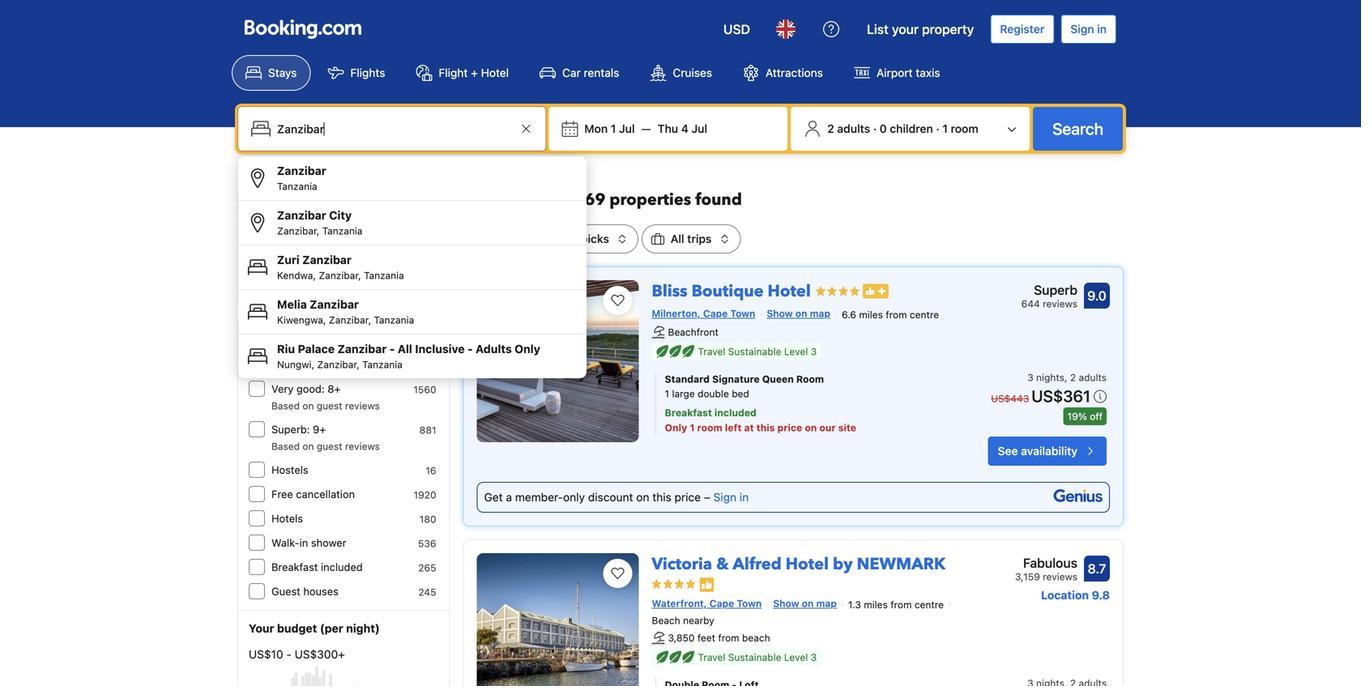 Task type: describe. For each thing, give the bounding box(es) containing it.
us$443
[[991, 393, 1029, 404]]

based on guest reviews for good:
[[271, 400, 380, 412]]

1920
[[414, 489, 436, 501]]

sustainable for hotel
[[728, 346, 782, 357]]

miles for 6.6
[[859, 309, 883, 320]]

2,469
[[559, 189, 606, 211]]

881
[[420, 425, 436, 436]]

zanzibar, inside zanzibar city zanzibar, tanzania
[[277, 225, 320, 237]]

a
[[506, 491, 512, 504]]

cancellation
[[296, 488, 355, 500]]

location 9.8
[[1041, 589, 1110, 602]]

standard signature queen room 1 large double bed breakfast included only 1 room left at this price on our site
[[665, 373, 857, 433]]

zanzibar inside zuri zanzibar kendwa, zanzibar, tanzania
[[302, 253, 352, 267]]

group containing zanzibar
[[238, 156, 587, 378]]

included inside standard signature queen room 1 large double bed breakfast included only 1 room left at this price on our site
[[715, 407, 757, 418]]

superb
[[1034, 282, 1078, 298]]

centre for 6.6 miles from centre
[[910, 309, 939, 320]]

taxis
[[916, 66, 941, 79]]

map inside button
[[357, 263, 380, 276]]

superb 644 reviews
[[1022, 282, 1078, 310]]

19% off
[[1068, 411, 1103, 422]]

melia
[[277, 298, 307, 311]]

tanzania inside riu palace zanzibar - all inclusive - adults only nungwi, zanzibar, tanzania
[[362, 359, 403, 370]]

kiwengwa,
[[277, 314, 326, 326]]

superb element
[[1022, 280, 1078, 300]]

map for victoria
[[816, 598, 837, 610]]

this property is part of our preferred plus programme. it is committed to providing outstanding service and excellent value. it will pay us a higher commission if you make a booking. image
[[863, 284, 889, 299]]

south africa link
[[282, 160, 339, 175]]

2 · from the left
[[936, 122, 940, 135]]

rentals
[[584, 66, 619, 79]]

guest
[[271, 586, 300, 598]]

your previous filters
[[249, 359, 361, 372]]

travel sustainable level 3 for alfred
[[698, 652, 817, 663]]

2 jul from the left
[[692, 122, 708, 135]]

victoria & alfred hotel by newmark link
[[652, 547, 946, 576]]

only
[[563, 491, 585, 504]]

bliss
[[652, 280, 688, 303]]

town for boutique
[[731, 308, 756, 319]]

1 vertical spatial 3
[[1028, 372, 1034, 383]]

reviews up cancellation
[[345, 441, 380, 452]]

large
[[672, 388, 695, 399]]

0 vertical spatial sign
[[1071, 22, 1095, 36]]

houses
[[303, 586, 339, 598]]

off
[[1090, 411, 1103, 422]]

usd button
[[714, 10, 760, 49]]

your budget (per night)
[[249, 622, 380, 635]]

by: for filter
[[280, 323, 300, 338]]

register link
[[991, 15, 1055, 44]]

sort by: our top picks
[[492, 232, 609, 246]]

victoria
[[652, 553, 712, 576]]

stays
[[268, 66, 297, 79]]

search
[[1053, 119, 1104, 138]]

9.0
[[1088, 288, 1107, 303]]

night)
[[346, 622, 380, 635]]

in for sign in
[[1097, 22, 1107, 36]]

south africa
[[282, 162, 339, 173]]

get a member-only discount on this price – sign in
[[484, 491, 749, 504]]

see availability link
[[988, 437, 1107, 466]]

travel for boutique
[[698, 346, 726, 357]]

filter
[[245, 323, 277, 338]]

by: for sort
[[518, 232, 535, 246]]

1 right mon
[[611, 122, 616, 135]]

airport taxis
[[877, 66, 941, 79]]

show on map for bliss
[[767, 308, 831, 319]]

245
[[418, 587, 436, 598]]

reviews inside superb 644 reviews
[[1043, 298, 1078, 310]]

nearby
[[683, 615, 715, 626]]

your for your previous filters
[[249, 359, 274, 372]]

travel for &
[[698, 652, 726, 663]]

us$10
[[249, 648, 283, 661]]

4
[[681, 122, 689, 135]]

by
[[833, 553, 853, 576]]

—
[[642, 122, 651, 135]]

budget
[[277, 622, 317, 635]]

show on map inside button
[[308, 263, 380, 276]]

palace
[[298, 342, 335, 356]]

1 vertical spatial included
[[321, 561, 363, 573]]

0 horizontal spatial -
[[286, 648, 292, 661]]

from for 1.3
[[891, 599, 912, 611]]

home link
[[237, 160, 264, 175]]

property group
[[458, 261, 1130, 527]]

cape inside "element"
[[463, 189, 504, 211]]

180
[[420, 514, 436, 525]]

fabulous
[[1023, 555, 1078, 571]]

see
[[998, 444, 1018, 458]]

victoria & alfred hotel by newmark
[[652, 553, 946, 576]]

flight + hotel link
[[402, 55, 523, 91]]

from for 6.6
[[886, 309, 907, 320]]

only inside riu palace zanzibar - all inclusive - adults only nungwi, zanzibar, tanzania
[[515, 342, 540, 356]]

1.3 miles from centre beach nearby
[[652, 599, 944, 626]]

travel sustainable level 3 for hotel
[[698, 346, 817, 357]]

kendwa,
[[277, 270, 316, 281]]

tanzania inside the zanzibar tanzania
[[277, 181, 317, 192]]

breakfast included
[[271, 561, 363, 573]]

breakfast inside standard signature queen room 1 large double bed breakfast included only 1 room left at this price on our site
[[665, 407, 712, 418]]

search button
[[1033, 107, 1123, 151]]

see availability
[[998, 444, 1078, 458]]

zanzibar, inside zuri zanzibar kendwa, zanzibar, tanzania
[[319, 270, 361, 281]]

us$10 - us$300+
[[249, 648, 345, 661]]

attractions link
[[729, 55, 837, 91]]

signature
[[712, 373, 760, 385]]

waterfront, cape town
[[652, 598, 762, 610]]

sign inside property "group"
[[714, 491, 737, 504]]

flight + hotel
[[439, 66, 509, 79]]

on down superb: 9+
[[303, 441, 314, 452]]

children
[[890, 122, 933, 135]]

properties
[[610, 189, 691, 211]]

reviews down filters
[[345, 400, 380, 412]]

zanzibar city zanzibar, tanzania
[[277, 209, 363, 237]]

&
[[716, 553, 729, 576]]

9.8
[[1092, 589, 1110, 602]]

zanzibar inside riu palace zanzibar - all inclusive - adults only nungwi, zanzibar, tanzania
[[338, 342, 387, 356]]

standard
[[665, 373, 710, 385]]

2 vertical spatial hotel
[[786, 553, 829, 576]]

superb: 9+
[[271, 423, 326, 436]]

free
[[271, 488, 293, 500]]

flights
[[350, 66, 385, 79]]

mon
[[585, 122, 608, 135]]

show on map for victoria
[[773, 598, 837, 610]]

nights
[[1037, 372, 1065, 383]]

melia zanzibar kiwengwa, zanzibar, tanzania
[[277, 298, 414, 326]]

16
[[426, 465, 436, 477]]

0 horizontal spatial breakfast
[[271, 561, 318, 573]]

(per
[[320, 622, 343, 635]]

0 vertical spatial sign in link
[[1061, 15, 1117, 44]]

8+
[[328, 383, 341, 395]]

based on guest reviews for 9+
[[271, 441, 380, 452]]

attractions
[[766, 66, 823, 79]]

zanzibar, inside riu palace zanzibar - all inclusive - adults only nungwi, zanzibar, tanzania
[[317, 359, 360, 370]]

our
[[820, 422, 836, 433]]

1 vertical spatial this
[[653, 491, 672, 504]]



Task type: locate. For each thing, give the bounding box(es) containing it.
1 vertical spatial sign in link
[[714, 491, 749, 504]]

sign right –
[[714, 491, 737, 504]]

walk-
[[271, 537, 300, 549]]

0 horizontal spatial ·
[[873, 122, 877, 135]]

2 travel from the top
[[698, 652, 726, 663]]

all
[[671, 232, 684, 246], [398, 342, 412, 356]]

show for victoria
[[773, 598, 799, 610]]

on inside button
[[340, 263, 354, 276]]

guest
[[317, 400, 342, 412], [317, 441, 342, 452]]

2 adults · 0 children · 1 room button
[[798, 113, 1024, 144]]

all trips button
[[642, 224, 741, 254]]

show for bliss
[[767, 308, 793, 319]]

travel down feet
[[698, 652, 726, 663]]

miles for 1.3
[[864, 599, 888, 611]]

hostels
[[271, 464, 309, 476]]

show inside the show on map button
[[308, 263, 337, 276]]

walk-in shower
[[271, 537, 346, 549]]

0 horizontal spatial adults
[[837, 122, 870, 135]]

from
[[886, 309, 907, 320], [891, 599, 912, 611], [718, 632, 740, 644]]

level for alfred
[[784, 652, 808, 663]]

jul left — on the left top of page
[[619, 122, 635, 135]]

from inside property "group"
[[886, 309, 907, 320]]

1 jul from the left
[[619, 122, 635, 135]]

price left –
[[675, 491, 701, 504]]

0 vertical spatial based
[[271, 400, 300, 412]]

0 horizontal spatial in
[[300, 537, 308, 549]]

travel sustainable level 3 up queen
[[698, 346, 817, 357]]

0 vertical spatial cape
[[463, 189, 504, 211]]

price left our
[[778, 422, 802, 433]]

zanzibar, up "melia zanzibar kiwengwa, zanzibar, tanzania"
[[319, 270, 361, 281]]

miles right "1.3" on the right bottom
[[864, 599, 888, 611]]

0 horizontal spatial included
[[321, 561, 363, 573]]

good:
[[297, 383, 325, 395]]

0 horizontal spatial only
[[515, 342, 540, 356]]

room inside standard signature queen room 1 large double bed breakfast included only 1 room left at this price on our site
[[697, 422, 723, 433]]

0 horizontal spatial all
[[398, 342, 412, 356]]

zanzibar, inside "melia zanzibar kiwengwa, zanzibar, tanzania"
[[329, 314, 371, 326]]

3 nights , 2 adults
[[1028, 372, 1107, 383]]

1 horizontal spatial only
[[665, 422, 687, 433]]

only down large
[[665, 422, 687, 433]]

superb:
[[271, 423, 310, 436]]

reviews inside fabulous 3,159 reviews
[[1043, 571, 1078, 583]]

breakfast up guest
[[271, 561, 318, 573]]

0 horizontal spatial by:
[[280, 323, 300, 338]]

show on map button
[[298, 255, 390, 284]]

miles inside property "group"
[[859, 309, 883, 320]]

standard signature queen room link
[[665, 372, 939, 386]]

zanzibar, up zuri
[[277, 225, 320, 237]]

mon 1 jul button
[[578, 114, 642, 143]]

waterfront,
[[652, 598, 707, 610]]

reviews down fabulous
[[1043, 571, 1078, 583]]

included down the shower
[[321, 561, 363, 573]]

group
[[238, 156, 587, 378]]

centre right 6.6
[[910, 309, 939, 320]]

0 horizontal spatial sign
[[714, 491, 737, 504]]

newmark
[[857, 553, 946, 576]]

flights link
[[314, 55, 399, 91]]

scored 8.7 element
[[1084, 556, 1110, 582]]

1 vertical spatial based
[[271, 441, 300, 452]]

1 vertical spatial from
[[891, 599, 912, 611]]

0 vertical spatial included
[[715, 407, 757, 418]]

0 vertical spatial room
[[951, 122, 979, 135]]

miles
[[859, 309, 883, 320], [864, 599, 888, 611]]

1 · from the left
[[873, 122, 877, 135]]

cape up nearby
[[710, 598, 734, 610]]

this property is part of our preferred plus programme. it is committed to providing outstanding service and excellent value. it will pay us a higher commission if you make a booking. image
[[863, 284, 889, 299]]

milnerton,
[[652, 308, 701, 319]]

price inside standard signature queen room 1 large double bed breakfast included only 1 room left at this price on our site
[[778, 422, 802, 433]]

1 based on guest reviews from the top
[[271, 400, 380, 412]]

show
[[308, 263, 337, 276], [767, 308, 793, 319], [773, 598, 799, 610]]

0 vertical spatial 3
[[811, 346, 817, 357]]

map up "melia zanzibar kiwengwa, zanzibar, tanzania"
[[357, 263, 380, 276]]

bed
[[732, 388, 749, 399]]

on left 6.6
[[796, 308, 807, 319]]

3 left nights
[[1028, 372, 1034, 383]]

1 level from the top
[[784, 346, 808, 357]]

feet
[[698, 632, 716, 644]]

in left the shower
[[300, 537, 308, 549]]

cape for victoria
[[710, 598, 734, 610]]

1 vertical spatial your
[[249, 622, 274, 635]]

1 horizontal spatial breakfast
[[665, 407, 712, 418]]

1 vertical spatial based on guest reviews
[[271, 441, 380, 452]]

1 vertical spatial centre
[[915, 599, 944, 611]]

1 horizontal spatial this
[[757, 422, 775, 433]]

3 up room
[[811, 346, 817, 357]]

your up us$10
[[249, 622, 274, 635]]

member-
[[515, 491, 563, 504]]

tanzania inside zuri zanzibar kendwa, zanzibar, tanzania
[[364, 270, 404, 281]]

level for hotel
[[784, 346, 808, 357]]

your
[[892, 21, 919, 37]]

price
[[778, 422, 802, 433], [675, 491, 701, 504]]

car rentals
[[562, 66, 619, 79]]

1 vertical spatial only
[[665, 422, 687, 433]]

top
[[560, 232, 578, 246]]

1 horizontal spatial sign
[[1071, 22, 1095, 36]]

hotels
[[271, 513, 303, 525]]

tanzania
[[277, 181, 317, 192], [322, 225, 363, 237], [364, 270, 404, 281], [374, 314, 414, 326], [362, 359, 403, 370]]

on left our
[[805, 422, 817, 433]]

map left 6.6
[[810, 308, 831, 319]]

1 vertical spatial sustainable
[[728, 652, 782, 663]]

cape
[[463, 189, 504, 211], [703, 308, 728, 319], [710, 598, 734, 610]]

show on map up "melia zanzibar kiwengwa, zanzibar, tanzania"
[[308, 263, 380, 276]]

1 vertical spatial map
[[810, 308, 831, 319]]

show on map inside property "group"
[[767, 308, 831, 319]]

this inside standard signature queen room 1 large double bed breakfast included only 1 room left at this price on our site
[[757, 422, 775, 433]]

1 vertical spatial hotel
[[768, 280, 811, 303]]

2 horizontal spatial in
[[1097, 22, 1107, 36]]

by: left 'our'
[[518, 232, 535, 246]]

2 right ,
[[1070, 372, 1076, 383]]

0 horizontal spatial this
[[653, 491, 672, 504]]

list your property
[[867, 21, 974, 37]]

1 vertical spatial sign
[[714, 491, 737, 504]]

town down bliss boutique hotel
[[731, 308, 756, 319]]

very good: 8+
[[271, 383, 341, 395]]

tanzania up riu palace zanzibar - all inclusive - adults only nungwi, zanzibar, tanzania
[[374, 314, 414, 326]]

map left "1.3" on the right bottom
[[816, 598, 837, 610]]

2 sustainable from the top
[[728, 652, 782, 663]]

0 vertical spatial map
[[357, 263, 380, 276]]

in
[[1097, 22, 1107, 36], [740, 491, 749, 504], [300, 537, 308, 549]]

3,159
[[1015, 571, 1040, 583]]

show down victoria & alfred hotel by newmark
[[773, 598, 799, 610]]

2 vertical spatial in
[[300, 537, 308, 549]]

1 vertical spatial show on map
[[767, 308, 831, 319]]

1 horizontal spatial room
[[951, 122, 979, 135]]

breakfast down large
[[665, 407, 712, 418]]

cape inside property "group"
[[703, 308, 728, 319]]

536
[[418, 538, 436, 549]]

1 your from the top
[[249, 359, 274, 372]]

boutique
[[692, 280, 764, 303]]

search results updated. cape town: 2,469 properties found. element
[[463, 189, 1124, 212]]

1 vertical spatial room
[[697, 422, 723, 433]]

0 vertical spatial miles
[[859, 309, 883, 320]]

hotel inside property "group"
[[768, 280, 811, 303]]

1 horizontal spatial ·
[[936, 122, 940, 135]]

2 guest from the top
[[317, 441, 342, 452]]

0 vertical spatial breakfast
[[665, 407, 712, 418]]

car rentals link
[[526, 55, 633, 91]]

your up the very
[[249, 359, 274, 372]]

filters
[[328, 359, 361, 372]]

on down "very good: 8+"
[[303, 400, 314, 412]]

0 vertical spatial adults
[[837, 122, 870, 135]]

location
[[1041, 589, 1089, 602]]

all left inclusive
[[398, 342, 412, 356]]

2 vertical spatial show
[[773, 598, 799, 610]]

based down superb:
[[271, 441, 300, 452]]

africa
[[312, 162, 339, 173]]

1560
[[414, 384, 436, 395]]

travel sustainable level 3
[[698, 346, 817, 357], [698, 652, 817, 663]]

room right children
[[951, 122, 979, 135]]

centre
[[910, 309, 939, 320], [915, 599, 944, 611]]

1 down large
[[690, 422, 695, 433]]

mon 1 jul — thu 4 jul
[[585, 122, 708, 135]]

room left left
[[697, 422, 723, 433]]

jul
[[619, 122, 635, 135], [692, 122, 708, 135]]

0 horizontal spatial sign in link
[[714, 491, 749, 504]]

guest houses
[[271, 586, 339, 598]]

1 vertical spatial by:
[[280, 323, 300, 338]]

0 vertical spatial travel sustainable level 3
[[698, 346, 817, 357]]

0 vertical spatial in
[[1097, 22, 1107, 36]]

from down this property is part of our preferred plus programme. it is committed to providing outstanding service and excellent value. it will pay us a higher commission if you make a booking. icon
[[886, 309, 907, 320]]

1 vertical spatial 2
[[1070, 372, 1076, 383]]

0 vertical spatial level
[[784, 346, 808, 357]]

adults inside dropdown button
[[837, 122, 870, 135]]

tanzania down city
[[322, 225, 363, 237]]

adults left 0
[[837, 122, 870, 135]]

this right at
[[757, 422, 775, 433]]

cape for bliss
[[703, 308, 728, 319]]

1 left large
[[665, 388, 669, 399]]

fabulous element
[[1015, 553, 1078, 573]]

2 left 0
[[828, 122, 834, 135]]

travel inside property "group"
[[698, 346, 726, 357]]

beach
[[652, 615, 680, 626]]

zanzibar inside "melia zanzibar kiwengwa, zanzibar, tanzania"
[[310, 298, 359, 311]]

1 horizontal spatial jul
[[692, 122, 708, 135]]

cape down 'boutique'
[[703, 308, 728, 319]]

1 vertical spatial travel
[[698, 652, 726, 663]]

2 level from the top
[[784, 652, 808, 663]]

2 inside dropdown button
[[828, 122, 834, 135]]

1 horizontal spatial in
[[740, 491, 749, 504]]

milnerton, cape town
[[652, 308, 756, 319]]

based down the very
[[271, 400, 300, 412]]

town up beach
[[737, 598, 762, 610]]

cruises link
[[637, 55, 726, 91]]

644
[[1022, 298, 1040, 310]]

centre down newmark
[[915, 599, 944, 611]]

1 travel from the top
[[698, 346, 726, 357]]

0 vertical spatial from
[[886, 309, 907, 320]]

guest for good:
[[317, 400, 342, 412]]

centre for 1.3 miles from centre beach nearby
[[915, 599, 944, 611]]

sign in link right register link
[[1061, 15, 1117, 44]]

hotel left by
[[786, 553, 829, 576]]

sign in link right –
[[714, 491, 749, 504]]

centre inside 1.3 miles from centre beach nearby
[[915, 599, 944, 611]]

reviews down superb on the right top of page
[[1043, 298, 1078, 310]]

travel sustainable level 3 down beach
[[698, 652, 817, 663]]

0 vertical spatial town
[[731, 308, 756, 319]]

265
[[418, 562, 436, 574]]

all trips
[[671, 232, 712, 246]]

this property is part of our preferred partner programme. it is committed to providing commendable service and good value. it will pay us a higher commission if you make a booking. image
[[699, 577, 715, 593], [699, 577, 715, 593]]

map for bliss
[[810, 308, 831, 319]]

centre inside property "group"
[[910, 309, 939, 320]]

adults right ,
[[1079, 372, 1107, 383]]

scored 9.0 element
[[1084, 283, 1110, 309]]

trips
[[687, 232, 712, 246]]

1 vertical spatial in
[[740, 491, 749, 504]]

0 vertical spatial centre
[[910, 309, 939, 320]]

1 horizontal spatial sign in link
[[1061, 15, 1117, 44]]

2 vertical spatial show on map
[[773, 598, 837, 610]]

1 sustainable from the top
[[728, 346, 782, 357]]

0 vertical spatial show
[[308, 263, 337, 276]]

adults inside property "group"
[[1079, 372, 1107, 383]]

· right children
[[936, 122, 940, 135]]

booking.com image
[[245, 19, 361, 39]]

3,850
[[668, 632, 695, 644]]

tanzania down the south
[[277, 181, 317, 192]]

0 vertical spatial travel
[[698, 346, 726, 357]]

breakfast
[[665, 407, 712, 418], [271, 561, 318, 573]]

3
[[811, 346, 817, 357], [1028, 372, 1034, 383], [811, 652, 817, 663]]

by: up riu
[[280, 323, 300, 338]]

0 horizontal spatial jul
[[619, 122, 635, 135]]

victoria & alfred hotel by newmark image
[[477, 553, 639, 686]]

1 based from the top
[[271, 400, 300, 412]]

from down newmark
[[891, 599, 912, 611]]

all left trips
[[671, 232, 684, 246]]

based on guest reviews
[[271, 400, 380, 412], [271, 441, 380, 452]]

all inside riu palace zanzibar - all inclusive - adults only nungwi, zanzibar, tanzania
[[398, 342, 412, 356]]

1 horizontal spatial -
[[390, 342, 395, 356]]

your
[[249, 359, 274, 372], [249, 622, 274, 635]]

only right 'adults'
[[515, 342, 540, 356]]

2 horizontal spatial -
[[468, 342, 473, 356]]

room inside dropdown button
[[951, 122, 979, 135]]

hotel for flight + hotel
[[481, 66, 509, 79]]

level inside property "group"
[[784, 346, 808, 357]]

8.7
[[1088, 561, 1107, 576]]

based for very
[[271, 400, 300, 412]]

2 vertical spatial map
[[816, 598, 837, 610]]

blue genius logo image
[[1054, 489, 1103, 502], [1054, 489, 1103, 502]]

town inside property "group"
[[731, 308, 756, 319]]

0 vertical spatial your
[[249, 359, 274, 372]]

guest down 8+
[[317, 400, 342, 412]]

show inside property "group"
[[767, 308, 793, 319]]

based on guest reviews down 8+
[[271, 400, 380, 412]]

zanzibar,
[[277, 225, 320, 237], [319, 270, 361, 281], [329, 314, 371, 326], [317, 359, 360, 370]]

show down bliss boutique hotel
[[767, 308, 793, 319]]

adults
[[476, 342, 512, 356]]

usd
[[724, 21, 750, 37]]

travel
[[698, 346, 726, 357], [698, 652, 726, 663]]

site
[[838, 422, 857, 433]]

0 vertical spatial hotel
[[481, 66, 509, 79]]

sustainable inside property "group"
[[728, 346, 782, 357]]

map inside property "group"
[[810, 308, 831, 319]]

1 vertical spatial show
[[767, 308, 793, 319]]

included up left
[[715, 407, 757, 418]]

based for superb:
[[271, 441, 300, 452]]

· left 0
[[873, 122, 877, 135]]

2 vertical spatial from
[[718, 632, 740, 644]]

level up standard signature queen room link
[[784, 346, 808, 357]]

miles inside 1.3 miles from centre beach nearby
[[864, 599, 888, 611]]

travel down beachfront
[[698, 346, 726, 357]]

1 vertical spatial cape
[[703, 308, 728, 319]]

sustainable for alfred
[[728, 652, 782, 663]]

sustainable down beach
[[728, 652, 782, 663]]

- left inclusive
[[390, 342, 395, 356]]

2 vertical spatial cape
[[710, 598, 734, 610]]

on down victoria & alfred hotel by newmark
[[802, 598, 814, 610]]

–
[[704, 491, 711, 504]]

based on guest reviews down 9+
[[271, 441, 380, 452]]

previous
[[277, 359, 325, 372]]

1 guest from the top
[[317, 400, 342, 412]]

tanzania up "melia zanzibar kiwengwa, zanzibar, tanzania"
[[364, 270, 404, 281]]

0 vertical spatial 2
[[828, 122, 834, 135]]

0 vertical spatial based on guest reviews
[[271, 400, 380, 412]]

level down 1.3 miles from centre beach nearby
[[784, 652, 808, 663]]

from right feet
[[718, 632, 740, 644]]

0 vertical spatial all
[[671, 232, 684, 246]]

travel sustainable level 3 inside property "group"
[[698, 346, 817, 357]]

show right zuri
[[308, 263, 337, 276]]

left
[[725, 422, 742, 433]]

0 horizontal spatial room
[[697, 422, 723, 433]]

hotel for bliss boutique hotel
[[768, 280, 811, 303]]

sign in
[[1071, 22, 1107, 36]]

tanzania inside zanzibar city zanzibar, tanzania
[[322, 225, 363, 237]]

zanzibar, up 'palace'
[[329, 314, 371, 326]]

1 right children
[[943, 122, 948, 135]]

1 horizontal spatial price
[[778, 422, 802, 433]]

town for &
[[737, 598, 762, 610]]

0 horizontal spatial 2
[[828, 122, 834, 135]]

0 vertical spatial by:
[[518, 232, 535, 246]]

1 vertical spatial town
[[737, 598, 762, 610]]

3 down 1.3 miles from centre beach nearby
[[811, 652, 817, 663]]

property
[[922, 21, 974, 37]]

tanzania inside "melia zanzibar kiwengwa, zanzibar, tanzania"
[[374, 314, 414, 326]]

register
[[1000, 22, 1045, 36]]

1 horizontal spatial all
[[671, 232, 684, 246]]

us$300+
[[295, 648, 345, 661]]

1 travel sustainable level 3 from the top
[[698, 346, 817, 357]]

cape up sort
[[463, 189, 504, 211]]

availability
[[1021, 444, 1078, 458]]

south
[[282, 162, 309, 173]]

0 vertical spatial price
[[778, 422, 802, 433]]

only inside standard signature queen room 1 large double bed breakfast included only 1 room left at this price on our site
[[665, 422, 687, 433]]

1 horizontal spatial included
[[715, 407, 757, 418]]

tanzania right filters
[[362, 359, 403, 370]]

2 inside property "group"
[[1070, 372, 1076, 383]]

jul right '4' at right top
[[692, 122, 708, 135]]

1 vertical spatial travel sustainable level 3
[[698, 652, 817, 663]]

in for walk-in shower
[[300, 537, 308, 549]]

1 vertical spatial all
[[398, 342, 412, 356]]

on up "melia zanzibar kiwengwa, zanzibar, tanzania"
[[340, 263, 354, 276]]

sign right register
[[1071, 22, 1095, 36]]

zanzibar inside zanzibar city zanzibar, tanzania
[[277, 209, 326, 222]]

0 vertical spatial show on map
[[308, 263, 380, 276]]

double
[[698, 388, 729, 399]]

1 vertical spatial level
[[784, 652, 808, 663]]

in right –
[[740, 491, 749, 504]]

our
[[538, 232, 557, 246]]

shower
[[311, 537, 346, 549]]

2 your from the top
[[249, 622, 274, 635]]

hotel right 'boutique'
[[768, 280, 811, 303]]

zanzibar, up 8+
[[317, 359, 360, 370]]

1 vertical spatial miles
[[864, 599, 888, 611]]

zanzibar tanzania
[[277, 164, 326, 192]]

1 vertical spatial adults
[[1079, 372, 1107, 383]]

in inside property "group"
[[740, 491, 749, 504]]

- right us$10
[[286, 648, 292, 661]]

your for your budget (per night)
[[249, 622, 274, 635]]

miles right 6.6
[[859, 309, 883, 320]]

0 horizontal spatial price
[[675, 491, 701, 504]]

this left –
[[653, 491, 672, 504]]

0 vertical spatial sustainable
[[728, 346, 782, 357]]

car
[[562, 66, 581, 79]]

bliss boutique hotel image
[[477, 280, 639, 442]]

1 vertical spatial guest
[[317, 441, 342, 452]]

3 for bliss boutique hotel
[[811, 346, 817, 357]]

show on map down victoria & alfred hotel by newmark
[[773, 598, 837, 610]]

3 for victoria & alfred hotel by newmark
[[811, 652, 817, 663]]

1.3
[[848, 599, 861, 611]]

0 vertical spatial guest
[[317, 400, 342, 412]]

show on map left 6.6
[[767, 308, 831, 319]]

2 vertical spatial 3
[[811, 652, 817, 663]]

hotel right + at the top left of page
[[481, 66, 509, 79]]

2 based from the top
[[271, 441, 300, 452]]

all inside all trips dropdown button
[[671, 232, 684, 246]]

map
[[357, 263, 380, 276], [810, 308, 831, 319], [816, 598, 837, 610]]

on inside standard signature queen room 1 large double bed breakfast included only 1 room left at this price on our site
[[805, 422, 817, 433]]

from for 3,850
[[718, 632, 740, 644]]

2 based on guest reviews from the top
[[271, 441, 380, 452]]

,
[[1065, 372, 1068, 383]]

guest for 9+
[[317, 441, 342, 452]]

guest down 9+
[[317, 441, 342, 452]]

19%
[[1068, 411, 1087, 422]]

0 vertical spatial only
[[515, 342, 540, 356]]

sustainable up signature
[[728, 346, 782, 357]]

queen
[[762, 373, 794, 385]]

1 vertical spatial breakfast
[[271, 561, 318, 573]]

on right "discount" on the left of page
[[636, 491, 650, 504]]

2 travel sustainable level 3 from the top
[[698, 652, 817, 663]]

from inside 1.3 miles from centre beach nearby
[[891, 599, 912, 611]]

Where are you going? field
[[271, 114, 517, 143]]

0
[[880, 122, 887, 135]]

6.6
[[842, 309, 857, 320]]

1 inside dropdown button
[[943, 122, 948, 135]]

nungwi,
[[277, 359, 314, 370]]

alfred
[[733, 553, 782, 576]]

0 vertical spatial this
[[757, 422, 775, 433]]

1 vertical spatial price
[[675, 491, 701, 504]]

in right register
[[1097, 22, 1107, 36]]



Task type: vqa. For each thing, say whether or not it's contained in the screenshot.


